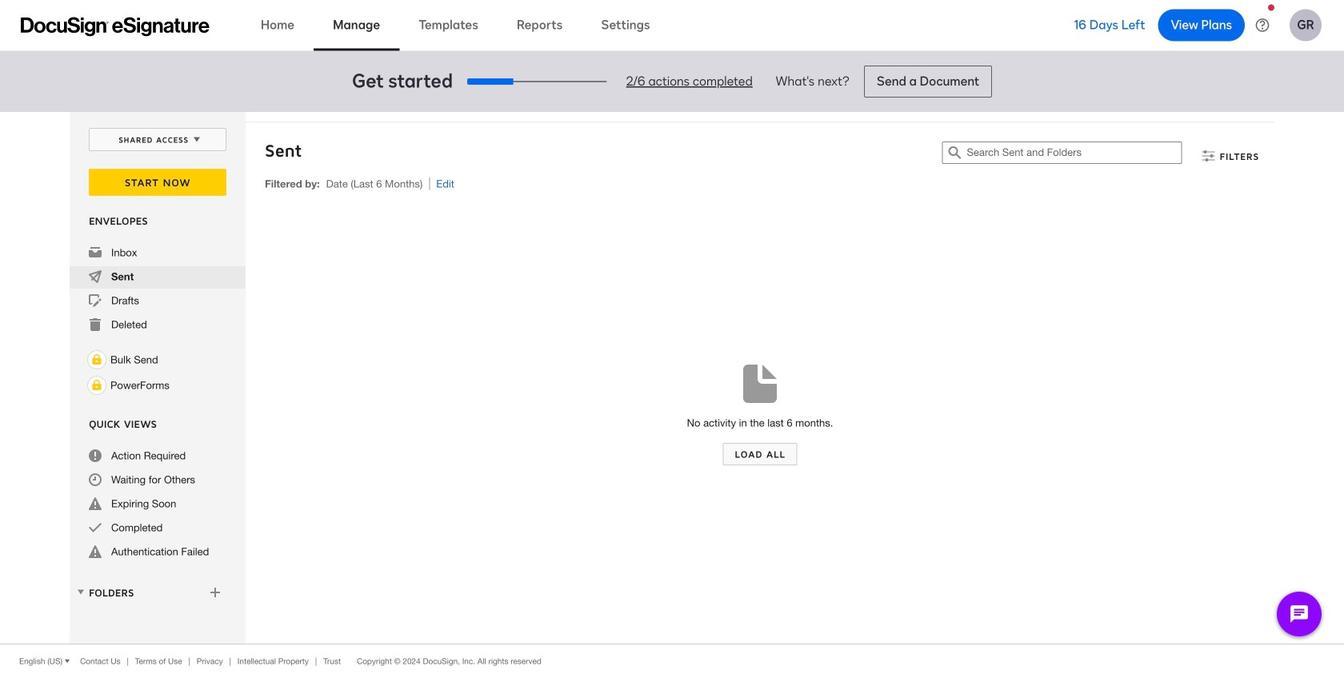 Task type: describe. For each thing, give the bounding box(es) containing it.
lock image
[[87, 376, 106, 395]]

completed image
[[89, 522, 102, 535]]

1 alert image from the top
[[89, 498, 102, 511]]

clock image
[[89, 474, 102, 487]]

draft image
[[89, 295, 102, 307]]

secondary navigation region
[[70, 112, 1279, 644]]

sent image
[[89, 271, 102, 283]]

inbox image
[[89, 247, 102, 259]]



Task type: locate. For each thing, give the bounding box(es) containing it.
0 vertical spatial alert image
[[89, 498, 102, 511]]

view folders image
[[74, 586, 87, 599]]

alert image up the completed image
[[89, 498, 102, 511]]

alert image down the completed image
[[89, 546, 102, 559]]

1 vertical spatial alert image
[[89, 546, 102, 559]]

action required image
[[89, 450, 102, 463]]

docusign esignature image
[[21, 17, 210, 36]]

more info region
[[0, 644, 1345, 679]]

alert image
[[89, 498, 102, 511], [89, 546, 102, 559]]

trash image
[[89, 319, 102, 331]]

2 alert image from the top
[[89, 546, 102, 559]]

Search Sent and Folders text field
[[967, 142, 1182, 163]]

lock image
[[87, 351, 106, 370]]



Task type: vqa. For each thing, say whether or not it's contained in the screenshot.
sent image
yes



